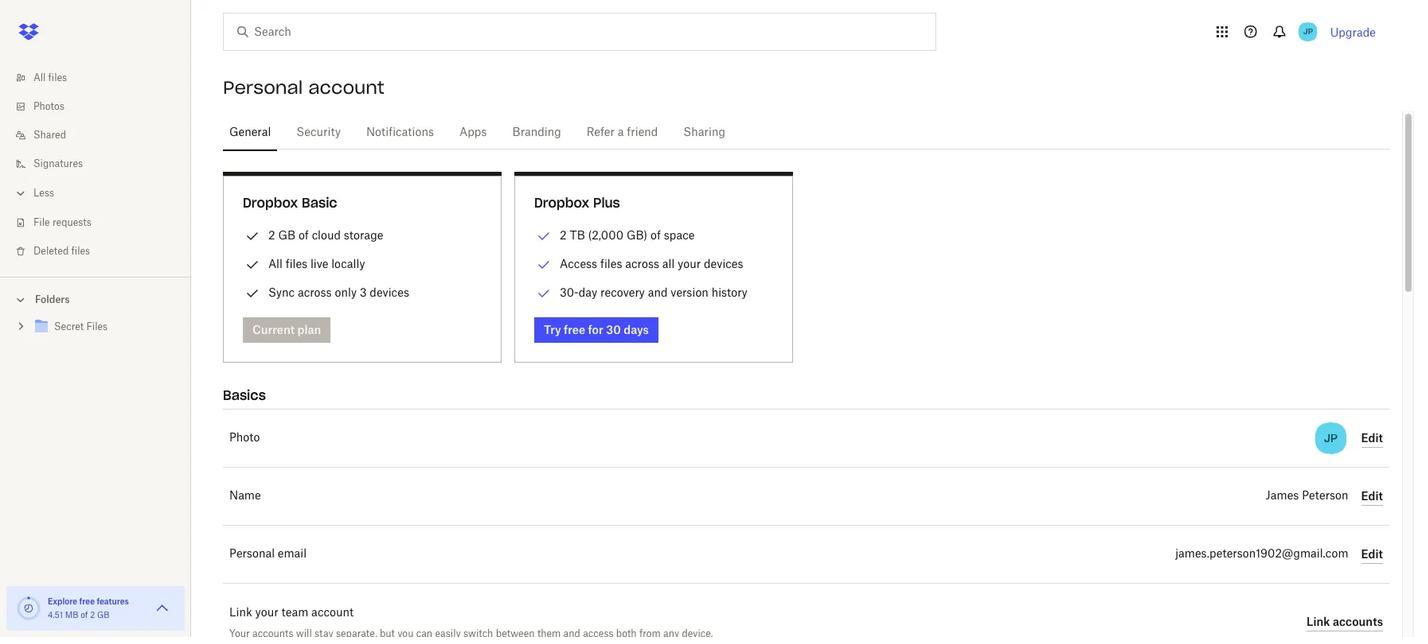 Task type: locate. For each thing, give the bounding box(es) containing it.
recommended image left 30-
[[534, 284, 554, 303]]

1 vertical spatial gb
[[97, 613, 110, 620]]

2 horizontal spatial 2
[[560, 229, 567, 242]]

link inside link accounts "button"
[[1307, 615, 1331, 629]]

account right team
[[312, 609, 354, 620]]

less
[[33, 189, 54, 198]]

0 vertical spatial edit button
[[1362, 429, 1384, 448]]

recommended image down recommended image in the top left of the page
[[534, 256, 554, 275]]

general
[[229, 127, 271, 139]]

1 vertical spatial recommended image
[[534, 284, 554, 303]]

secret files
[[54, 323, 108, 332]]

of right 'mb'
[[81, 613, 88, 620]]

apps tab
[[453, 114, 493, 152]]

of
[[299, 229, 309, 242], [651, 229, 661, 242], [81, 613, 88, 620]]

folders button
[[0, 288, 191, 311]]

2 for dropbox basic
[[268, 229, 275, 242]]

branding
[[513, 127, 561, 139]]

1 recommended image from the top
[[534, 256, 554, 275]]

0 horizontal spatial gb
[[97, 613, 110, 620]]

free for explore
[[79, 597, 95, 607]]

explore
[[48, 597, 77, 607]]

access files across all your devices
[[560, 257, 744, 271]]

jp up peterson
[[1324, 432, 1338, 446]]

edit for james.peterson1902@gmail.com
[[1362, 548, 1384, 561]]

branding tab
[[506, 114, 568, 152]]

across left all
[[625, 257, 660, 271]]

2 dropbox from the left
[[534, 195, 590, 211]]

access
[[560, 257, 598, 271]]

dropbox plus
[[534, 195, 620, 211]]

devices right 3
[[370, 286, 409, 299]]

1 vertical spatial free
[[79, 597, 95, 607]]

dropbox basic
[[243, 195, 337, 211]]

gb
[[278, 229, 296, 242], [97, 613, 110, 620]]

of right gb)
[[651, 229, 661, 242]]

free inside explore free features 4.51 mb of 2 gb
[[79, 597, 95, 607]]

recovery
[[601, 286, 645, 299]]

all inside list
[[33, 73, 46, 83]]

2 edit from the top
[[1362, 489, 1384, 503]]

30-
[[560, 286, 579, 299]]

0 vertical spatial all
[[33, 73, 46, 83]]

link left accounts
[[1307, 615, 1331, 629]]

0 vertical spatial gb
[[278, 229, 296, 242]]

link accounts
[[1307, 615, 1384, 629]]

refer
[[587, 127, 615, 139]]

gb down dropbox basic
[[278, 229, 296, 242]]

2 inside explore free features 4.51 mb of 2 gb
[[90, 613, 95, 620]]

1 vertical spatial edit button
[[1362, 487, 1384, 507]]

0 horizontal spatial free
[[79, 597, 95, 607]]

across down all files live locally
[[298, 286, 332, 299]]

email
[[278, 550, 307, 561]]

files right deleted
[[71, 247, 90, 256]]

0 horizontal spatial across
[[298, 286, 332, 299]]

0 vertical spatial free
[[564, 323, 586, 337]]

0 vertical spatial account
[[308, 76, 384, 99]]

peterson
[[1302, 491, 1349, 503]]

1 vertical spatial personal
[[229, 550, 275, 561]]

0 horizontal spatial 2
[[90, 613, 95, 620]]

0 horizontal spatial dropbox
[[243, 195, 298, 211]]

free right explore
[[79, 597, 95, 607]]

shared link
[[13, 121, 191, 150]]

jp left upgrade link
[[1303, 26, 1313, 37]]

dropbox
[[243, 195, 298, 211], [534, 195, 590, 211]]

all up sync
[[268, 257, 283, 271]]

1 horizontal spatial link
[[1307, 615, 1331, 629]]

try
[[544, 323, 561, 337]]

jp button
[[1296, 19, 1321, 45]]

1 horizontal spatial 2
[[268, 229, 275, 242]]

1 dropbox from the left
[[243, 195, 298, 211]]

personal left email
[[229, 550, 275, 561]]

free
[[564, 323, 586, 337], [79, 597, 95, 607]]

of left cloud
[[299, 229, 309, 242]]

all up 'photos'
[[33, 73, 46, 83]]

gb down features
[[97, 613, 110, 620]]

free left 'for' on the left bottom of the page
[[564, 323, 586, 337]]

jp
[[1303, 26, 1313, 37], [1324, 432, 1338, 446]]

recommended image
[[534, 256, 554, 275], [534, 284, 554, 303]]

james peterson
[[1266, 491, 1349, 503]]

your left team
[[255, 609, 279, 620]]

account up security
[[308, 76, 384, 99]]

personal up general tab
[[223, 76, 303, 99]]

edit
[[1362, 431, 1384, 445], [1362, 489, 1384, 503], [1362, 548, 1384, 561]]

0 vertical spatial devices
[[704, 257, 744, 271]]

2 vertical spatial edit button
[[1362, 546, 1384, 565]]

files down (2,000
[[601, 257, 622, 271]]

1 horizontal spatial dropbox
[[534, 195, 590, 211]]

your right all
[[678, 257, 701, 271]]

0 vertical spatial recommended image
[[534, 256, 554, 275]]

1 edit button from the top
[[1362, 429, 1384, 448]]

folders
[[35, 294, 70, 306]]

2
[[268, 229, 275, 242], [560, 229, 567, 242], [90, 613, 95, 620]]

plus
[[593, 195, 620, 211]]

edit button
[[1362, 429, 1384, 448], [1362, 487, 1384, 507], [1362, 546, 1384, 565]]

0 horizontal spatial link
[[229, 609, 252, 620]]

3 edit button from the top
[[1362, 546, 1384, 565]]

edit button for james peterson
[[1362, 487, 1384, 507]]

1 vertical spatial devices
[[370, 286, 409, 299]]

2 left tb
[[560, 229, 567, 242]]

devices up history
[[704, 257, 744, 271]]

friend
[[627, 127, 658, 139]]

basic
[[302, 195, 337, 211]]

less image
[[13, 186, 29, 202]]

all
[[33, 73, 46, 83], [268, 257, 283, 271]]

gb)
[[627, 229, 648, 242]]

for
[[588, 323, 604, 337]]

personal
[[223, 76, 303, 99], [229, 550, 275, 561]]

2 edit button from the top
[[1362, 487, 1384, 507]]

list
[[0, 54, 191, 277]]

2 down dropbox basic
[[268, 229, 275, 242]]

1 horizontal spatial all
[[268, 257, 283, 271]]

1 vertical spatial jp
[[1324, 432, 1338, 446]]

2 horizontal spatial of
[[651, 229, 661, 242]]

all for all files
[[33, 73, 46, 83]]

2 recommended image from the top
[[534, 284, 554, 303]]

file
[[33, 218, 50, 228]]

across
[[625, 257, 660, 271], [298, 286, 332, 299]]

2 right 'mb'
[[90, 613, 95, 620]]

try free for 30 days button
[[534, 318, 659, 343]]

recommended image
[[534, 227, 554, 246]]

refer a friend tab
[[580, 114, 665, 152]]

0 horizontal spatial jp
[[1303, 26, 1313, 37]]

0 vertical spatial your
[[678, 257, 701, 271]]

locally
[[332, 257, 365, 271]]

1 horizontal spatial devices
[[704, 257, 744, 271]]

files for deleted files
[[71, 247, 90, 256]]

3
[[360, 286, 367, 299]]

1 vertical spatial all
[[268, 257, 283, 271]]

edit button for james.peterson1902@gmail.com
[[1362, 546, 1384, 565]]

dropbox up tb
[[534, 195, 590, 211]]

devices
[[704, 257, 744, 271], [370, 286, 409, 299]]

3 edit from the top
[[1362, 548, 1384, 561]]

1 vertical spatial account
[[312, 609, 354, 620]]

link your team account
[[229, 609, 354, 620]]

0 vertical spatial jp
[[1303, 26, 1313, 37]]

all files live locally
[[268, 257, 365, 271]]

signatures
[[33, 159, 83, 169]]

0 vertical spatial edit
[[1362, 431, 1384, 445]]

files up 'photos'
[[48, 73, 67, 83]]

try free for 30 days
[[544, 323, 649, 337]]

4.51
[[48, 613, 63, 620]]

files
[[48, 73, 67, 83], [71, 247, 90, 256], [286, 257, 308, 271], [601, 257, 622, 271]]

notifications
[[366, 127, 434, 139]]

1 horizontal spatial across
[[625, 257, 660, 271]]

tab list containing general
[[223, 112, 1390, 152]]

link
[[229, 609, 252, 620], [1307, 615, 1331, 629]]

1 horizontal spatial free
[[564, 323, 586, 337]]

0 vertical spatial personal
[[223, 76, 303, 99]]

2 tb (2,000 gb) of space
[[560, 229, 695, 242]]

list containing all files
[[0, 54, 191, 277]]

secret files link
[[32, 317, 178, 339]]

personal for personal account
[[223, 76, 303, 99]]

link left team
[[229, 609, 252, 620]]

files left live on the left top
[[286, 257, 308, 271]]

dropbox for dropbox plus
[[534, 195, 590, 211]]

1 vertical spatial edit
[[1362, 489, 1384, 503]]

2 vertical spatial edit
[[1362, 548, 1384, 561]]

your
[[678, 257, 701, 271], [255, 609, 279, 620]]

0 horizontal spatial all
[[33, 73, 46, 83]]

tab list
[[223, 112, 1390, 152]]

0 horizontal spatial your
[[255, 609, 279, 620]]

dropbox left 'basic'
[[243, 195, 298, 211]]

30-day recovery and version history
[[560, 286, 748, 299]]

deleted files link
[[13, 237, 191, 266]]

0 horizontal spatial of
[[81, 613, 88, 620]]

cloud
[[312, 229, 341, 242]]

photos
[[33, 102, 64, 112]]

account
[[308, 76, 384, 99], [312, 609, 354, 620]]

free inside button
[[564, 323, 586, 337]]



Task type: vqa. For each thing, say whether or not it's contained in the screenshot.
the Dropbox related to Dropbox Plus
yes



Task type: describe. For each thing, give the bounding box(es) containing it.
1 horizontal spatial your
[[678, 257, 701, 271]]

files for all files
[[48, 73, 67, 83]]

photos link
[[13, 92, 191, 121]]

version
[[671, 286, 709, 299]]

deleted files
[[33, 247, 90, 256]]

accounts
[[1333, 615, 1384, 629]]

personal account
[[223, 76, 384, 99]]

files for all files live locally
[[286, 257, 308, 271]]

notifications tab
[[360, 114, 440, 152]]

1 horizontal spatial of
[[299, 229, 309, 242]]

team
[[282, 609, 308, 620]]

gb inside explore free features 4.51 mb of 2 gb
[[97, 613, 110, 620]]

apps
[[460, 127, 487, 139]]

files for access files across all your devices
[[601, 257, 622, 271]]

all files link
[[13, 64, 191, 92]]

security tab
[[290, 114, 347, 152]]

of inside explore free features 4.51 mb of 2 gb
[[81, 613, 88, 620]]

sync
[[268, 286, 295, 299]]

general tab
[[223, 114, 277, 152]]

upgrade link
[[1331, 25, 1376, 39]]

1 vertical spatial your
[[255, 609, 279, 620]]

deleted
[[33, 247, 69, 256]]

Search text field
[[254, 23, 903, 41]]

dropbox for dropbox basic
[[243, 195, 298, 211]]

link for link accounts
[[1307, 615, 1331, 629]]

a
[[618, 127, 624, 139]]

storage
[[344, 229, 383, 242]]

requests
[[52, 218, 91, 228]]

and
[[648, 286, 668, 299]]

live
[[311, 257, 329, 271]]

james
[[1266, 491, 1299, 503]]

signatures link
[[13, 150, 191, 178]]

30
[[606, 323, 621, 337]]

recommended image for 30-
[[534, 284, 554, 303]]

sharing tab
[[677, 114, 732, 152]]

shared
[[33, 131, 66, 140]]

0 vertical spatial across
[[625, 257, 660, 271]]

link accounts button
[[1307, 613, 1384, 632]]

photo
[[229, 433, 260, 444]]

0 horizontal spatial devices
[[370, 286, 409, 299]]

link for link your team account
[[229, 609, 252, 620]]

space
[[664, 229, 695, 242]]

history
[[712, 286, 748, 299]]

file requests link
[[13, 209, 191, 237]]

features
[[97, 597, 129, 607]]

(2,000
[[588, 229, 624, 242]]

edit for james peterson
[[1362, 489, 1384, 503]]

upgrade
[[1331, 25, 1376, 39]]

mb
[[65, 613, 78, 620]]

recommended image for access
[[534, 256, 554, 275]]

all for all files live locally
[[268, 257, 283, 271]]

1 vertical spatial across
[[298, 286, 332, 299]]

only
[[335, 286, 357, 299]]

files
[[86, 323, 108, 332]]

name
[[229, 491, 261, 503]]

secret
[[54, 323, 84, 332]]

sync across only 3 devices
[[268, 286, 409, 299]]

james.peterson1902@gmail.com
[[1176, 550, 1349, 561]]

days
[[624, 323, 649, 337]]

1 edit from the top
[[1362, 431, 1384, 445]]

sharing
[[684, 127, 726, 139]]

1 horizontal spatial gb
[[278, 229, 296, 242]]

1 horizontal spatial jp
[[1324, 432, 1338, 446]]

refer a friend
[[587, 127, 658, 139]]

all
[[663, 257, 675, 271]]

explore free features 4.51 mb of 2 gb
[[48, 597, 129, 620]]

all files
[[33, 73, 67, 83]]

basics
[[223, 388, 266, 404]]

tb
[[570, 229, 585, 242]]

quota usage element
[[16, 597, 41, 622]]

jp inside 'popup button'
[[1303, 26, 1313, 37]]

2 for dropbox plus
[[560, 229, 567, 242]]

personal for personal email
[[229, 550, 275, 561]]

file requests
[[33, 218, 91, 228]]

2 gb of cloud storage
[[268, 229, 383, 242]]

day
[[579, 286, 598, 299]]

personal email
[[229, 550, 307, 561]]

security
[[297, 127, 341, 139]]

free for try
[[564, 323, 586, 337]]

dropbox image
[[13, 16, 45, 48]]



